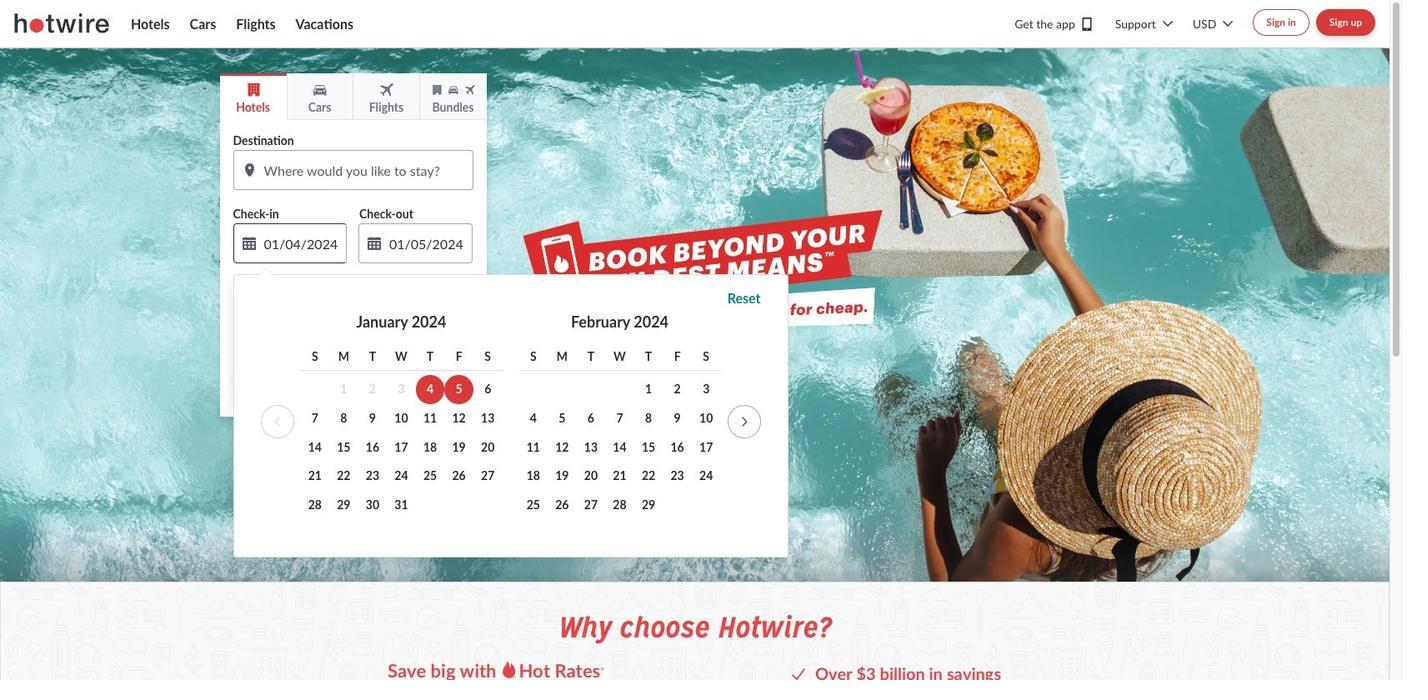 Task type: describe. For each thing, give the bounding box(es) containing it.
january 2024 element
[[301, 344, 503, 549]]

january 5, 2024 is selected as your checkout date. element
[[445, 375, 474, 404]]

january 4, 2024 is selected as your check-in date. element
[[416, 375, 445, 404]]



Task type: vqa. For each thing, say whether or not it's contained in the screenshot.
application
yes



Task type: locate. For each thing, give the bounding box(es) containing it.
None text field
[[359, 224, 473, 264]]

dialog
[[233, 268, 789, 558]]

Check in date expanded. Choose a date from the table below. Tab into the table and use the arrow keys for navigation. text field
[[233, 224, 347, 264]]

Where would you like to stay? text field
[[233, 150, 473, 190]]

february 2024 element
[[519, 344, 721, 549]]

application
[[233, 297, 473, 337], [261, 304, 761, 557]]



